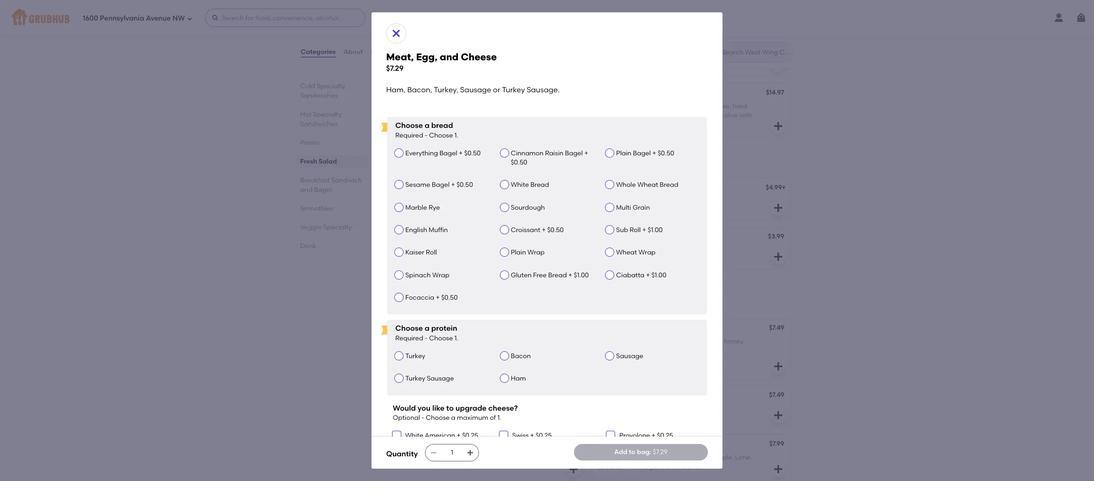 Task type: locate. For each thing, give the bounding box(es) containing it.
salad for greek salad
[[414, 89, 432, 97]]

specialty down smoothies tab
[[323, 224, 352, 231]]

1 sandwiches from the top
[[300, 92, 338, 100]]

banana, for strawberry,
[[430, 454, 457, 462]]

svg image
[[773, 202, 784, 213], [773, 361, 784, 372], [773, 410, 784, 421], [501, 433, 506, 438], [608, 433, 613, 438], [430, 449, 438, 457], [773, 464, 784, 475]]

1 required from the top
[[395, 131, 423, 139]]

chicken
[[620, 102, 644, 110]]

ciabatta
[[616, 271, 645, 279]]

1.
[[455, 131, 458, 139], [455, 334, 458, 342], [497, 414, 501, 422]]

1 vertical spatial boiled
[[598, 112, 618, 119]]

honey. inside two bananas, peanutbutter, low fat yogurt, honey.
[[417, 347, 437, 355]]

to inside would you like to upgrade cheese? optional - choose a maximum of 1.
[[446, 404, 454, 413]]

marble rye
[[405, 204, 440, 212]]

1 horizontal spatial romaine
[[492, 112, 518, 119]]

to
[[446, 404, 454, 413], [629, 448, 635, 456]]

$0.25 for provolone
[[657, 432, 673, 440]]

1 horizontal spatial sandwich
[[436, 157, 483, 168]]

1 vertical spatial breakfast
[[300, 176, 330, 184]]

apple,
[[714, 454, 734, 462]]

0 horizontal spatial add
[[386, 301, 397, 307]]

bread for gluten free bread + $1.00
[[548, 271, 567, 279]]

smoothies for daily squeeze smoothies
[[439, 441, 472, 449]]

0 vertical spatial specialty
[[317, 82, 345, 90]]

1 horizontal spatial tomato,
[[665, 112, 690, 119]]

protein inside smoothies add whey protein for an additional charge.
[[414, 301, 433, 307]]

upgrade
[[456, 404, 487, 413]]

smoothies up the blueberries, banana, apple juice, honey.
[[633, 392, 666, 400]]

for
[[434, 301, 441, 307]]

tomato, carrot, cucumber, with romaine lettuce, balsamic vinaigrette.
[[598, 35, 748, 52]]

grilled chicken breast, bacon, blue cheese, hard boiled ege. avocado, tomato, kalamata olive with romain lettuce, blue cheese dressing.
[[598, 102, 752, 129]]

$1.00
[[648, 226, 663, 234], [574, 271, 589, 279], [652, 271, 667, 279]]

1 vertical spatial specialty
[[313, 111, 342, 118]]

1 vertical spatial white
[[405, 432, 423, 440]]

0 vertical spatial 1.
[[455, 131, 458, 139]]

1 vertical spatial add
[[614, 448, 627, 456]]

1 horizontal spatial kalamata
[[691, 112, 722, 119]]

sandwich
[[436, 157, 483, 168], [331, 176, 362, 184]]

roll right sub
[[630, 226, 641, 234]]

blueberries,
[[598, 405, 634, 413]]

0 vertical spatial roll
[[630, 226, 641, 234]]

tomato, down bacon,
[[665, 112, 690, 119]]

croutons,
[[394, 44, 422, 52]]

a inside choose a bread required - choose 1.
[[425, 121, 430, 130]]

sandwich up the sesame bagel + $0.50
[[436, 157, 483, 168]]

cheese
[[662, 121, 684, 129]]

cheese?
[[488, 404, 518, 413]]

strawberries, orange juice, low fat yogurt, honey.
[[394, 405, 543, 413]]

meat, egg, and cheese $7.29
[[386, 51, 497, 73]]

moon
[[613, 392, 631, 400]]

yogurt, for one banana, blueberries, low fat yogurt, honey.
[[701, 338, 723, 346]]

feta cheese, hard boiled egg, tomato, red pepper, cucumber, kalamata olive, with romaine lettuce, balsamic vinaigrette dressing.
[[394, 102, 549, 129]]

0 vertical spatial sausage.
[[527, 85, 560, 94]]

1 vertical spatial day
[[416, 392, 429, 400]]

lettuce, down pepper,
[[520, 112, 543, 119]]

bread right free
[[548, 271, 567, 279]]

fat for peanutbutter,
[[495, 338, 503, 346]]

sub
[[616, 226, 628, 234]]

egg,
[[416, 51, 438, 63], [413, 233, 427, 241]]

1 vertical spatial tomato,
[[665, 112, 690, 119]]

2 vertical spatial banana,
[[430, 454, 457, 462]]

1 vertical spatial plain
[[511, 249, 526, 257]]

egg inside button
[[394, 184, 406, 192]]

parmesan,
[[425, 35, 459, 43]]

sandwiches inside hot specialty sandwiches
[[300, 120, 338, 128]]

0 horizontal spatial apple
[[458, 454, 476, 462]]

or left plain wrap
[[486, 246, 493, 254]]

hard inside grilled chicken breast, bacon, blue cheese, hard boiled ege. avocado, tomato, kalamata olive with romain lettuce, blue cheese dressing.
[[733, 102, 747, 110]]

$14.97
[[766, 88, 784, 96]]

ege.
[[619, 112, 633, 119]]

spinach, banana, celery, cucumber, apple, lime juice, low fat yogurt, crushed ice
[[598, 454, 750, 471]]

cheese,
[[409, 102, 433, 110], [707, 102, 731, 110]]

and down parmesan,
[[440, 51, 459, 63]]

meat, inside meat, egg, and cheese $7.29
[[386, 51, 414, 63]]

add up low
[[614, 448, 627, 456]]

school
[[394, 325, 415, 333]]

required for choose a protein
[[395, 334, 423, 342]]

specialty for cold specialty sandwiches
[[317, 82, 345, 90]]

meat, egg, and cheese
[[394, 233, 466, 241]]

1 vertical spatial protein
[[431, 324, 457, 333]]

0 horizontal spatial egg
[[394, 184, 406, 192]]

2 horizontal spatial dressing.
[[686, 121, 713, 129]]

0 vertical spatial turkey,
[[434, 85, 458, 94]]

bread up sourdough
[[530, 181, 549, 189]]

romaine up search icon
[[697, 35, 723, 43]]

white up sourdough
[[511, 181, 529, 189]]

yogurt, inside two bananas, peanutbutter, low fat yogurt, honey.
[[394, 347, 415, 355]]

banana, down blue moon smoothies
[[636, 405, 662, 413]]

choose down bread
[[429, 131, 453, 139]]

1 vertical spatial wheat
[[616, 249, 637, 257]]

required inside choose a protein required - choose 1.
[[395, 334, 423, 342]]

ham, bacon, turkey, sausage or turkey sausage. up egg,
[[386, 85, 560, 94]]

american
[[425, 432, 455, 440]]

1 vertical spatial yogurt,
[[394, 347, 415, 355]]

1 $0.25 from the left
[[462, 432, 478, 440]]

white for white american + $0.25
[[405, 432, 423, 440]]

0 horizontal spatial cucumber,
[[394, 112, 427, 119]]

salad right fresh
[[319, 158, 337, 165]]

0 vertical spatial day
[[416, 325, 429, 333]]

breakfast sandwich and bagel
[[386, 157, 535, 168], [300, 176, 362, 194]]

turkey down croissant
[[494, 246, 514, 254]]

lettuce, inside tomato, carrot, cucumber, with romaine lettuce, balsamic vinaigrette.
[[724, 35, 748, 43]]

veggie specialty tab
[[300, 223, 364, 232]]

honey.
[[724, 338, 744, 346], [417, 347, 437, 355], [523, 405, 543, 413], [701, 405, 721, 413], [496, 454, 516, 462]]

plain up whole
[[616, 149, 631, 157]]

search icon image
[[707, 47, 718, 58]]

2 required from the top
[[395, 334, 423, 342]]

choose a protein required - choose 1.
[[395, 324, 458, 342]]

0 vertical spatial cream
[[633, 233, 655, 241]]

2 $0.25 from the left
[[536, 432, 552, 440]]

honey. for two bananas, peanutbutter, low fat yogurt, honey.
[[417, 347, 437, 355]]

lettuce, up search west wing cafe - penn ave search field
[[724, 35, 748, 43]]

0 horizontal spatial tomato,
[[487, 102, 511, 110]]

specialty inside tab
[[323, 224, 352, 231]]

wheat up ciabatta
[[616, 249, 637, 257]]

- down you
[[422, 414, 424, 422]]

0 horizontal spatial roll
[[426, 249, 437, 257]]

plain up the gluten
[[511, 249, 526, 257]]

cheese, down greek salad
[[409, 102, 433, 110]]

egg left whole
[[598, 184, 610, 192]]

protein left for
[[414, 301, 433, 307]]

and inside breakfast sandwich and bagel
[[300, 186, 313, 194]]

banana,
[[627, 454, 653, 462]]

salad up parmesan,
[[418, 22, 436, 30]]

yogurt, for two bananas, peanutbutter, low fat yogurt, honey.
[[394, 347, 415, 355]]

1 horizontal spatial cucumber,
[[648, 35, 681, 43]]

tomato, left red
[[487, 102, 511, 110]]

1 vertical spatial 1.
[[455, 334, 458, 342]]

Input item quantity number field
[[442, 445, 462, 461]]

salad inside tab
[[319, 158, 337, 165]]

- inside choose a protein required - choose 1.
[[425, 334, 428, 342]]

balsamic
[[394, 121, 422, 129]]

add inside smoothies add whey protein for an additional charge.
[[386, 301, 397, 307]]

protein
[[414, 301, 433, 307], [431, 324, 457, 333]]

0 horizontal spatial yogurt,
[[394, 347, 415, 355]]

2 kalamata from the left
[[691, 112, 722, 119]]

0 horizontal spatial $7.29
[[386, 64, 404, 73]]

hard inside feta cheese, hard boiled egg, tomato, red pepper, cucumber, kalamata olive, with romaine lettuce, balsamic vinaigrette dressing.
[[434, 102, 449, 110]]

low up maximum
[[478, 405, 488, 413]]

with inside feta cheese, hard boiled egg, tomato, red pepper, cucumber, kalamata olive, with romaine lettuce, balsamic vinaigrette dressing.
[[478, 112, 491, 119]]

reviews
[[371, 48, 396, 56]]

required inside choose a bread required - choose 1.
[[395, 131, 423, 139]]

specialty for veggie specialty
[[323, 224, 352, 231]]

yogurt,
[[701, 338, 723, 346], [394, 347, 415, 355], [500, 405, 522, 413]]

bagel inside the cinnamon raisin bagel + $0.50
[[565, 149, 583, 157]]

roll
[[630, 226, 641, 234], [426, 249, 437, 257]]

egg,
[[471, 102, 485, 110]]

fat inside two bananas, peanutbutter, low fat yogurt, honey.
[[495, 338, 503, 346]]

turkey down 'bananas,'
[[405, 352, 425, 360]]

0 vertical spatial -
[[425, 131, 428, 139]]

0 vertical spatial $7.29
[[386, 64, 404, 73]]

smoothies up whey
[[386, 288, 437, 299]]

choose down like at left
[[426, 414, 450, 422]]

1 vertical spatial meat,
[[394, 233, 411, 241]]

day for happy
[[416, 392, 429, 400]]

bagel with cream cheese down sub roll + $1.00 at the right top
[[598, 246, 679, 254]]

low for juice,
[[478, 405, 488, 413]]

sandwiches for hot
[[300, 120, 338, 128]]

2 vertical spatial specialty
[[323, 224, 352, 231]]

specialty right hot
[[313, 111, 342, 118]]

1. down vinaigrette
[[455, 131, 458, 139]]

cheese, up olive
[[707, 102, 731, 110]]

greek salad
[[394, 89, 432, 97]]

balsamic
[[598, 44, 627, 52]]

a up 'bananas,'
[[425, 324, 430, 333]]

ham
[[511, 375, 526, 383]]

cold specialty sandwiches tab
[[300, 81, 364, 101]]

low inside two bananas, peanutbutter, low fat yogurt, honey.
[[483, 338, 493, 346]]

bread for whole wheat bread
[[660, 181, 678, 189]]

0 vertical spatial boiled
[[451, 102, 470, 110]]

$7.29 down reviews
[[386, 64, 404, 73]]

and down fresh
[[300, 186, 313, 194]]

romaine inside tomato, carrot, cucumber, with romaine lettuce, balsamic vinaigrette.
[[697, 35, 723, 43]]

egg for egg and cheese
[[598, 184, 610, 192]]

sesame
[[405, 181, 430, 189]]

or
[[493, 85, 500, 94], [486, 246, 493, 254]]

0 horizontal spatial kalamata
[[428, 112, 459, 119]]

to left 'bag:'
[[629, 448, 635, 456]]

to right like at left
[[446, 404, 454, 413]]

2 hard from the left
[[733, 102, 747, 110]]

1. inside choose a bread required - choose 1.
[[455, 131, 458, 139]]

- inside would you like to upgrade cheese? optional - choose a maximum of 1.
[[422, 414, 424, 422]]

$0.25 up celery,
[[657, 432, 673, 440]]

add left whey
[[386, 301, 397, 307]]

1 kalamata from the left
[[428, 112, 459, 119]]

day up 'bananas,'
[[416, 325, 429, 333]]

ham, down english
[[394, 246, 410, 254]]

wrap for spinach wrap
[[432, 271, 449, 279]]

smoothies inside smoothies add whey protein for an additional charge.
[[386, 288, 437, 299]]

veggie
[[300, 224, 322, 231]]

day up you
[[416, 392, 429, 400]]

1 horizontal spatial egg
[[598, 184, 610, 192]]

3 $0.25 from the left
[[657, 432, 673, 440]]

a for bread
[[425, 121, 430, 130]]

1 horizontal spatial wrap
[[528, 249, 545, 257]]

shredded
[[394, 35, 424, 43]]

0 vertical spatial tomato,
[[487, 102, 511, 110]]

tomato, inside feta cheese, hard boiled egg, tomato, red pepper, cucumber, kalamata olive, with romaine lettuce, balsamic vinaigrette dressing.
[[487, 102, 511, 110]]

2 cheese, from the left
[[707, 102, 731, 110]]

ham,
[[386, 85, 406, 94], [394, 246, 410, 254]]

0 horizontal spatial dressing.
[[418, 54, 445, 61]]

$7.29 right 'bag:'
[[653, 448, 668, 456]]

0 vertical spatial protein
[[414, 301, 433, 307]]

sandwiches inside cold specialty sandwiches
[[300, 92, 338, 100]]

1 egg from the left
[[394, 184, 406, 192]]

breakfast inside breakfast sandwich and bagel
[[300, 176, 330, 184]]

smoothies
[[300, 205, 333, 213], [386, 288, 437, 299], [430, 325, 463, 333], [430, 392, 463, 400], [633, 392, 666, 400], [439, 441, 472, 449]]

shredded parmesan, house croutons, with romaine lettuce, caesar dressing.
[[394, 35, 489, 61]]

and inside meat, egg, and cheese $7.29
[[440, 51, 459, 63]]

romaine
[[697, 35, 723, 43], [439, 44, 464, 52], [492, 112, 518, 119]]

turkey, down meat, egg, and cheese $7.29
[[434, 85, 458, 94]]

protein up two bananas, peanutbutter, low fat yogurt, honey.
[[431, 324, 457, 333]]

1 vertical spatial apple
[[458, 454, 476, 462]]

1 horizontal spatial $0.25
[[536, 432, 552, 440]]

- inside choose a bread required - choose 1.
[[425, 131, 428, 139]]

1 vertical spatial cucumber,
[[394, 112, 427, 119]]

bacon, up feta
[[407, 85, 432, 94]]

0 vertical spatial romaine
[[697, 35, 723, 43]]

a down orange
[[451, 414, 455, 422]]

boiled down grilled
[[598, 112, 618, 119]]

0 horizontal spatial sandwich
[[331, 176, 362, 184]]

1 hard from the left
[[434, 102, 449, 110]]

hot specialty sandwiches tab
[[300, 110, 364, 129]]

1 vertical spatial breakfast sandwich and bagel
[[300, 176, 362, 194]]

boiled up olive,
[[451, 102, 470, 110]]

a for protein
[[425, 324, 430, 333]]

1 horizontal spatial plain
[[616, 149, 631, 157]]

bacon,
[[407, 85, 432, 94], [412, 246, 434, 254]]

cold specialty sandwiches
[[300, 82, 345, 100]]

fat for blueberries,
[[691, 338, 699, 346]]

0 horizontal spatial plain
[[511, 249, 526, 257]]

romaine inside the shredded parmesan, house croutons, with romaine lettuce, caesar dressing.
[[439, 44, 464, 52]]

dressing. inside feta cheese, hard boiled egg, tomato, red pepper, cucumber, kalamata olive, with romaine lettuce, balsamic vinaigrette dressing.
[[460, 121, 487, 129]]

hard up olive
[[733, 102, 747, 110]]

hot specialty sandwiches
[[300, 111, 342, 128]]

romaine down red
[[492, 112, 518, 119]]

$7.49 for one banana, blueberries, low fat yogurt, honey.
[[769, 324, 784, 332]]

0 vertical spatial bagel with cream cheese
[[598, 233, 680, 241]]

specialty
[[317, 82, 345, 90], [313, 111, 342, 118], [323, 224, 352, 231]]

fat for juice,
[[490, 405, 498, 413]]

0 horizontal spatial to
[[446, 404, 454, 413]]

with inside the shredded parmesan, house croutons, with romaine lettuce, caesar dressing.
[[424, 44, 437, 52]]

bagel up smoothies tab
[[314, 186, 332, 194]]

bacon
[[511, 352, 531, 360]]

dressing. down parmesan,
[[418, 54, 445, 61]]

2 egg from the left
[[598, 184, 610, 192]]

0 vertical spatial a
[[425, 121, 430, 130]]

0 vertical spatial blue
[[692, 102, 706, 110]]

provolone + $0.25
[[619, 432, 673, 440]]

kalamata up vinaigrette
[[428, 112, 459, 119]]

breakfast down "fresh salad"
[[300, 176, 330, 184]]

specialty inside cold specialty sandwiches
[[317, 82, 345, 90]]

lettuce, down ege.
[[622, 121, 645, 129]]

sausage.
[[527, 85, 560, 94], [516, 246, 544, 254]]

1. inside choose a protein required - choose 1.
[[455, 334, 458, 342]]

sandwiches down hot
[[300, 120, 338, 128]]

1 horizontal spatial dressing.
[[460, 121, 487, 129]]

or up feta cheese, hard boiled egg, tomato, red pepper, cucumber, kalamata olive, with romaine lettuce, balsamic vinaigrette dressing.
[[493, 85, 500, 94]]

cucumber, up balsamic
[[394, 112, 427, 119]]

banana, right one
[[613, 338, 639, 346]]

sandwich down fresh salad tab
[[331, 176, 362, 184]]

1. down school day smoothies
[[455, 334, 458, 342]]

breakfast sandwich and bagel tab
[[300, 176, 364, 195]]

specialty inside hot specialty sandwiches
[[313, 111, 342, 118]]

banana, for one
[[613, 338, 639, 346]]

1 vertical spatial a
[[425, 324, 430, 333]]

juice, inside 'spinach, banana, celery, cucumber, apple, lime juice, low fat yogurt, crushed ice'
[[598, 463, 615, 471]]

dressing. inside the shredded parmesan, house croutons, with romaine lettuce, caesar dressing.
[[418, 54, 445, 61]]

2 horizontal spatial wrap
[[639, 249, 656, 257]]

2 vertical spatial salad
[[319, 158, 337, 165]]

gluten
[[511, 271, 532, 279]]

1. right of
[[497, 414, 501, 422]]

2 horizontal spatial romaine
[[697, 35, 723, 43]]

drink tab
[[300, 241, 364, 251]]

happy day smoothies
[[394, 392, 463, 400]]

0 vertical spatial sandwiches
[[300, 92, 338, 100]]

roll for kaiser
[[426, 249, 437, 257]]

apple for daily squeeze smoothies
[[458, 454, 476, 462]]

feta
[[394, 102, 407, 110]]

1 horizontal spatial boiled
[[598, 112, 618, 119]]

and left cinnamon
[[486, 157, 504, 168]]

roll for sub
[[630, 226, 641, 234]]

roll down meat, egg, and cheese
[[426, 249, 437, 257]]

two bananas, peanutbutter, low fat yogurt, honey.
[[394, 338, 503, 355]]

0 vertical spatial plain
[[616, 149, 631, 157]]

specialty for hot specialty sandwiches
[[313, 111, 342, 118]]

1 horizontal spatial $7.29
[[562, 232, 577, 240]]

lime
[[735, 454, 750, 462]]

required down balsamic
[[395, 131, 423, 139]]

breakfast up sesame
[[386, 157, 433, 168]]

honey. for strawberries, orange juice, low fat yogurt, honey.
[[523, 405, 543, 413]]

smoothies for school day smoothies
[[430, 325, 463, 333]]

bagel
[[440, 149, 457, 157], [565, 149, 583, 157], [633, 149, 651, 157], [507, 157, 535, 168], [432, 181, 450, 189], [314, 186, 332, 194], [598, 233, 617, 241], [598, 246, 616, 254]]

1 horizontal spatial cheese,
[[707, 102, 731, 110]]

0 horizontal spatial breakfast sandwich and bagel
[[300, 176, 362, 194]]

lettuce, down the house
[[466, 44, 489, 52]]

1 horizontal spatial blue
[[692, 102, 706, 110]]

veggie specialty
[[300, 224, 352, 231]]

bread down plain bagel + $0.50 on the top right of the page
[[660, 181, 678, 189]]

romaine down parmesan,
[[439, 44, 464, 52]]

1 horizontal spatial apple
[[664, 405, 682, 413]]

0 vertical spatial meat,
[[386, 51, 414, 63]]

low right peanutbutter,
[[483, 338, 493, 346]]

1 cheese, from the left
[[409, 102, 433, 110]]

fat up of
[[490, 405, 498, 413]]

caesar inside the shredded parmesan, house croutons, with romaine lettuce, caesar dressing.
[[394, 54, 416, 61]]

salad
[[418, 22, 436, 30], [414, 89, 432, 97], [319, 158, 337, 165]]

bag:
[[637, 448, 651, 456]]

0 vertical spatial apple
[[664, 405, 682, 413]]

meat, down shredded
[[386, 51, 414, 63]]

wrap
[[528, 249, 545, 257], [639, 249, 656, 257], [432, 271, 449, 279]]

0 vertical spatial cucumber,
[[648, 35, 681, 43]]

wrap up ciabatta + $1.00
[[639, 249, 656, 257]]

$7.29
[[386, 64, 404, 73], [562, 232, 577, 240], [653, 448, 668, 456]]

breakfast sandwich and bagel down fresh salad tab
[[300, 176, 362, 194]]

sandwich inside breakfast sandwich and bagel
[[331, 176, 362, 184]]

meat, for meat, egg, and cheese $7.29
[[386, 51, 414, 63]]

bacon, down meat, egg, and cheese
[[412, 246, 434, 254]]

0 horizontal spatial breakfast
[[300, 176, 330, 184]]

with inside grilled chicken breast, bacon, blue cheese, hard boiled ege. avocado, tomato, kalamata olive with romain lettuce, blue cheese dressing.
[[739, 112, 752, 119]]

low for blueberries,
[[679, 338, 689, 346]]

panini tab
[[300, 138, 364, 148]]

yogurt, for strawberries, orange juice, low fat yogurt, honey.
[[500, 405, 522, 413]]

low
[[616, 463, 629, 471]]

egg button
[[388, 179, 585, 220]]

2 vertical spatial 1.
[[497, 414, 501, 422]]

0 vertical spatial breakfast
[[386, 157, 433, 168]]

0 horizontal spatial wheat
[[616, 249, 637, 257]]

- down school day smoothies
[[425, 334, 428, 342]]

2 caesar from the top
[[394, 54, 416, 61]]

white for white bread
[[511, 181, 529, 189]]

2 vertical spatial romaine
[[492, 112, 518, 119]]

$7.29 inside meat, egg, and cheese $7.29
[[386, 64, 404, 73]]

1 vertical spatial sausage.
[[516, 246, 544, 254]]

required down the school
[[395, 334, 423, 342]]

wrap for plain wrap
[[528, 249, 545, 257]]

1 vertical spatial salad
[[414, 89, 432, 97]]

lettuce, inside grilled chicken breast, bacon, blue cheese, hard boiled ege. avocado, tomato, kalamata olive with romain lettuce, blue cheese dressing.
[[622, 121, 645, 129]]

1 vertical spatial bagel with cream cheese
[[598, 246, 679, 254]]

caesar up shredded
[[394, 22, 417, 30]]

with inside tomato, carrot, cucumber, with romaine lettuce, balsamic vinaigrette.
[[682, 35, 695, 43]]

bagel left wheat wrap at the right bottom
[[598, 246, 616, 254]]

1 horizontal spatial white
[[511, 181, 529, 189]]

dressing. down olive,
[[460, 121, 487, 129]]

egg, inside meat, egg, and cheese $7.29
[[416, 51, 438, 63]]

choose up two
[[395, 324, 423, 333]]

dressing. right cheese at right
[[686, 121, 713, 129]]

1 horizontal spatial add
[[614, 448, 627, 456]]

svg image
[[1076, 12, 1087, 23], [211, 14, 219, 21], [187, 16, 192, 21], [391, 28, 402, 39], [773, 58, 784, 69], [773, 120, 784, 131], [773, 251, 784, 262], [394, 433, 399, 438], [467, 449, 474, 457], [568, 464, 579, 475]]

croissant + $0.50
[[511, 226, 564, 234]]

smoothies add whey protein for an additional charge.
[[386, 288, 500, 307]]

a inside choose a protein required - choose 1.
[[425, 324, 430, 333]]

wrap down croissant + $0.50
[[528, 249, 545, 257]]

plain for plain bagel + $0.50
[[616, 149, 631, 157]]

tomato,
[[487, 102, 511, 110], [665, 112, 690, 119]]

1 vertical spatial to
[[629, 448, 635, 456]]

1 vertical spatial or
[[486, 246, 493, 254]]

meat, up kaiser
[[394, 233, 411, 241]]

1 horizontal spatial breakfast sandwich and bagel
[[386, 157, 535, 168]]

0 vertical spatial caesar
[[394, 22, 417, 30]]

$7.99
[[769, 440, 784, 448]]

2 sandwiches from the top
[[300, 120, 338, 128]]

cream
[[633, 233, 655, 241], [632, 246, 654, 254]]

bagel right raisin
[[565, 149, 583, 157]]

wrap up smoothies add whey protein for an additional charge.
[[432, 271, 449, 279]]

egg
[[394, 184, 406, 192], [598, 184, 610, 192]]

low
[[483, 338, 493, 346], [679, 338, 689, 346], [478, 405, 488, 413]]

honey. for one banana, blueberries, low fat yogurt, honey.
[[724, 338, 744, 346]]

school day smoothies
[[394, 325, 463, 333]]

2 bagel with cream cheese from the top
[[598, 246, 679, 254]]

1 vertical spatial romaine
[[439, 44, 464, 52]]

1 horizontal spatial breakfast
[[386, 157, 433, 168]]

1 vertical spatial required
[[395, 334, 423, 342]]

1. inside would you like to upgrade cheese? optional - choose a maximum of 1.
[[497, 414, 501, 422]]



Task type: vqa. For each thing, say whether or not it's contained in the screenshot.
the bottommost Caesar
yes



Task type: describe. For each thing, give the bounding box(es) containing it.
grain
[[633, 204, 650, 212]]

bread
[[431, 121, 453, 130]]

bacon,
[[669, 102, 691, 110]]

meat, for meat, egg, and cheese
[[394, 233, 411, 241]]

0 vertical spatial or
[[493, 85, 500, 94]]

add to bag: $7.29
[[614, 448, 668, 456]]

cheese, inside grilled chicken breast, bacon, blue cheese, hard boiled ege. avocado, tomato, kalamata olive with romain lettuce, blue cheese dressing.
[[707, 102, 731, 110]]

$0.25 for swiss
[[536, 432, 552, 440]]

+ inside the cinnamon raisin bagel + $0.50
[[584, 149, 588, 157]]

cucumber,
[[678, 454, 712, 462]]

choose down feta
[[395, 121, 423, 130]]

sausage down meat, egg, and cheese
[[458, 246, 485, 254]]

additional
[[451, 301, 478, 307]]

$1.00 right free
[[574, 271, 589, 279]]

- for protein
[[425, 334, 428, 342]]

optional
[[393, 414, 420, 422]]

strawberry,
[[394, 454, 429, 462]]

bagel up whole wheat bread
[[633, 149, 651, 157]]

low for peanutbutter,
[[483, 338, 493, 346]]

multi grain
[[616, 204, 650, 212]]

kaiser
[[405, 249, 424, 257]]

breakfast sandwich and bagel inside "tab"
[[300, 176, 362, 194]]

reviews button
[[370, 36, 397, 69]]

cheese inside meat, egg, and cheese $7.29
[[461, 51, 497, 63]]

1600
[[83, 14, 98, 22]]

smoothies for happy day smoothies
[[430, 392, 463, 400]]

categories button
[[300, 36, 336, 69]]

grilled
[[598, 102, 619, 110]]

white american + $0.25
[[405, 432, 478, 440]]

salad for caesar salad
[[418, 22, 436, 30]]

$0.50 inside the cinnamon raisin bagel + $0.50
[[511, 159, 527, 166]]

0 vertical spatial bacon,
[[407, 85, 432, 94]]

day for school
[[416, 325, 429, 333]]

sandwiches for cold
[[300, 92, 338, 100]]

tomato, carrot, cucumber, with romaine lettuce, balsamic vinaigrette. button
[[593, 16, 790, 76]]

detox
[[619, 441, 637, 449]]

daily squeeze smoothies
[[394, 441, 472, 449]]

blue
[[598, 392, 612, 400]]

protein inside choose a protein required - choose 1.
[[431, 324, 457, 333]]

Search West Wing Cafe - Penn Ave search field
[[721, 48, 791, 57]]

swiss + $0.25
[[512, 432, 552, 440]]

1 vertical spatial blue
[[647, 121, 660, 129]]

ciabatta + $1.00
[[616, 271, 667, 279]]

0 vertical spatial breakfast sandwich and bagel
[[386, 157, 535, 168]]

green
[[598, 441, 618, 449]]

and up multi
[[612, 184, 624, 192]]

choose a bread required - choose 1.
[[395, 121, 458, 139]]

banana, for blueberries,
[[636, 405, 662, 413]]

$1.00 down grain
[[648, 226, 663, 234]]

gluten free bread + $1.00
[[511, 271, 589, 279]]

peanutbutter,
[[438, 338, 481, 346]]

english
[[405, 226, 427, 234]]

smoothies for blue moon smoothies
[[633, 392, 666, 400]]

drink
[[300, 242, 316, 250]]

lettuce, inside feta cheese, hard boiled egg, tomato, red pepper, cucumber, kalamata olive, with romaine lettuce, balsamic vinaigrette dressing.
[[520, 112, 543, 119]]

white bread
[[511, 181, 549, 189]]

kaiser roll
[[405, 249, 437, 257]]

muffin
[[429, 226, 448, 234]]

breast,
[[646, 102, 667, 110]]

choose inside would you like to upgrade cheese? optional - choose a maximum of 1.
[[426, 414, 450, 422]]

fresh
[[300, 158, 317, 165]]

kalamata inside grilled chicken breast, bacon, blue cheese, hard boiled ege. avocado, tomato, kalamata olive with romain lettuce, blue cheese dressing.
[[691, 112, 722, 119]]

tomato, inside grilled chicken breast, bacon, blue cheese, hard boiled ege. avocado, tomato, kalamata olive with romain lettuce, blue cheese dressing.
[[665, 112, 690, 119]]

egg, for meat, egg, and cheese
[[413, 233, 427, 241]]

provolone
[[619, 432, 650, 440]]

choose down school day smoothies
[[429, 334, 453, 342]]

and right english
[[428, 233, 441, 241]]

whole wheat bread
[[616, 181, 678, 189]]

spinach,
[[598, 454, 625, 462]]

pepper,
[[525, 102, 549, 110]]

bagel right everything
[[440, 149, 457, 157]]

egg for egg
[[394, 184, 406, 192]]

bananas,
[[407, 338, 437, 346]]

cheese, inside feta cheese, hard boiled egg, tomato, red pepper, cucumber, kalamata olive, with romaine lettuce, balsamic vinaigrette dressing.
[[409, 102, 433, 110]]

apple for blue moon smoothies
[[664, 405, 682, 413]]

$7.49 for strawberries, orange juice, low fat yogurt, honey.
[[564, 391, 580, 399]]

kalamata inside feta cheese, hard boiled egg, tomato, red pepper, cucumber, kalamata olive, with romaine lettuce, balsamic vinaigrette dressing.
[[428, 112, 459, 119]]

maximum
[[457, 414, 488, 422]]

blueberries, banana, apple juice, honey.
[[598, 405, 721, 413]]

$7.49 for strawberry, banana, apple juice, honey.
[[564, 440, 580, 448]]

whole
[[616, 181, 636, 189]]

$7.49 for blueberries, banana, apple juice, honey.
[[769, 391, 784, 399]]

one banana, blueberries, low fat yogurt, honey.
[[598, 338, 744, 346]]

ice
[[693, 463, 702, 471]]

focaccia
[[405, 294, 434, 302]]

bagel up white bread
[[507, 157, 535, 168]]

required for choose a bread
[[395, 131, 423, 139]]

sausage down blueberries,
[[616, 352, 643, 360]]

1. for bread
[[455, 131, 458, 139]]

1 vertical spatial $7.29
[[562, 232, 577, 240]]

celery,
[[655, 454, 676, 462]]

main navigation navigation
[[0, 0, 1094, 36]]

olive
[[724, 112, 738, 119]]

categories
[[301, 48, 336, 56]]

hot
[[300, 111, 311, 118]]

squeeze
[[411, 441, 438, 449]]

2 vertical spatial $7.29
[[653, 448, 668, 456]]

olive,
[[461, 112, 476, 119]]

boiled inside grilled chicken breast, bacon, blue cheese, hard boiled ege. avocado, tomato, kalamata olive with romain lettuce, blue cheese dressing.
[[598, 112, 618, 119]]

nw
[[172, 14, 185, 22]]

bagel right sesame
[[432, 181, 450, 189]]

cucumber, inside feta cheese, hard boiled egg, tomato, red pepper, cucumber, kalamata olive, with romaine lettuce, balsamic vinaigrette dressing.
[[394, 112, 427, 119]]

dressing. inside grilled chicken breast, bacon, blue cheese, hard boiled ege. avocado, tomato, kalamata olive with romain lettuce, blue cheese dressing.
[[686, 121, 713, 129]]

1 vertical spatial cream
[[632, 246, 654, 254]]

smoothies tab
[[300, 204, 364, 213]]

1 vertical spatial bacon,
[[412, 246, 434, 254]]

marble
[[405, 204, 427, 212]]

0 vertical spatial ham, bacon, turkey, sausage or turkey sausage.
[[386, 85, 560, 94]]

plain for plain wrap
[[511, 249, 526, 257]]

- for bread
[[425, 131, 428, 139]]

panini
[[300, 139, 319, 147]]

$4.99 +
[[766, 184, 786, 191]]

1 vertical spatial turkey,
[[435, 246, 456, 254]]

whey
[[399, 301, 413, 307]]

free
[[533, 271, 547, 279]]

1 vertical spatial ham,
[[394, 246, 410, 254]]

wheat wrap
[[616, 249, 656, 257]]

cucumber, inside tomato, carrot, cucumber, with romaine lettuce, balsamic vinaigrette.
[[648, 35, 681, 43]]

bagel inside breakfast sandwich and bagel
[[314, 186, 332, 194]]

vinaigrette.
[[628, 44, 664, 52]]

happy
[[394, 392, 415, 400]]

fresh salad tab
[[300, 157, 364, 166]]

an
[[443, 301, 450, 307]]

focaccia + $0.50
[[405, 294, 458, 302]]

wrap for wheat wrap
[[639, 249, 656, 257]]

0 vertical spatial ham,
[[386, 85, 406, 94]]

avocado,
[[634, 112, 663, 119]]

romaine inside feta cheese, hard boiled egg, tomato, red pepper, cucumber, kalamata olive, with romaine lettuce, balsamic vinaigrette dressing.
[[492, 112, 518, 119]]

1 bagel with cream cheese from the top
[[598, 233, 680, 241]]

sausage up happy day smoothies
[[427, 375, 454, 383]]

lettuce, inside the shredded parmesan, house croutons, with romaine lettuce, caesar dressing.
[[466, 44, 489, 52]]

turkey up red
[[502, 85, 525, 94]]

fresh salad
[[300, 158, 337, 165]]

fat
[[630, 463, 640, 471]]

0 vertical spatial sandwich
[[436, 157, 483, 168]]

two
[[394, 338, 406, 346]]

cinnamon
[[511, 149, 544, 157]]

house
[[460, 35, 479, 43]]

tomato,
[[598, 35, 624, 43]]

1 vertical spatial ham, bacon, turkey, sausage or turkey sausage.
[[394, 246, 544, 254]]

plain wrap
[[511, 249, 545, 257]]

you
[[418, 404, 431, 413]]

$3.99
[[768, 232, 784, 240]]

bagel up wheat wrap at the right bottom
[[598, 233, 617, 241]]

turkey up happy
[[405, 375, 425, 383]]

egg, for meat, egg, and cheese $7.29
[[416, 51, 438, 63]]

quantity
[[386, 450, 418, 459]]

daily
[[394, 441, 409, 449]]

sausage up egg,
[[460, 85, 491, 94]]

1 caesar from the top
[[394, 22, 417, 30]]

blueberries,
[[641, 338, 677, 346]]

1 horizontal spatial wheat
[[637, 181, 658, 189]]

english muffin
[[405, 226, 448, 234]]

avenue
[[146, 14, 171, 22]]

1. for protein
[[455, 334, 458, 342]]

about
[[344, 48, 363, 56]]

a inside would you like to upgrade cheese? optional - choose a maximum of 1.
[[451, 414, 455, 422]]

$1.00 right ciabatta
[[652, 271, 667, 279]]

school day smoothies image
[[517, 319, 585, 378]]

crushed
[[665, 463, 691, 471]]

boiled inside feta cheese, hard boiled egg, tomato, red pepper, cucumber, kalamata olive, with romaine lettuce, balsamic vinaigrette dressing.
[[451, 102, 470, 110]]

sub roll + $1.00
[[616, 226, 663, 234]]

$4.99
[[766, 184, 782, 191]]

smoothies inside tab
[[300, 205, 333, 213]]



